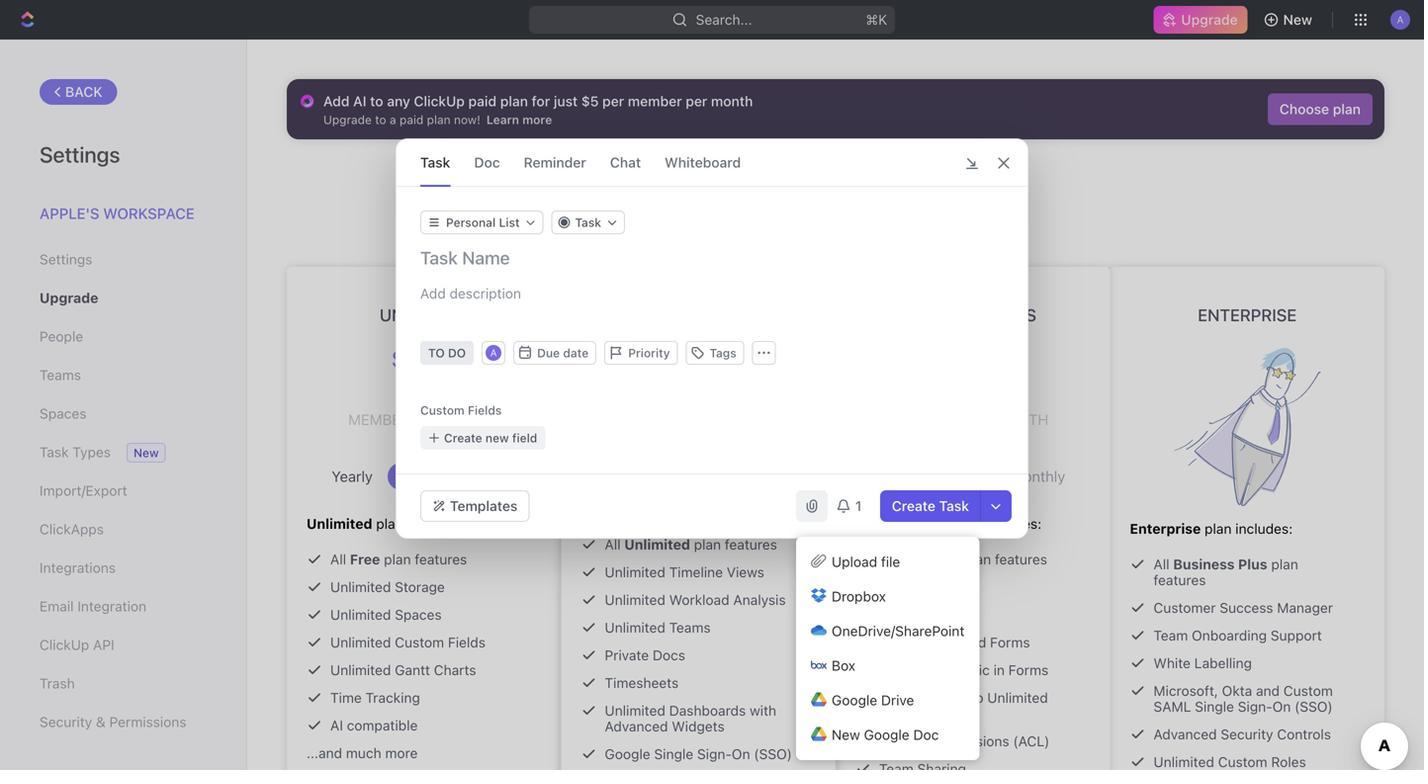 Task type: describe. For each thing, give the bounding box(es) containing it.
1 horizontal spatial advanced
[[1154, 727, 1217, 743]]

import/export
[[40, 483, 127, 499]]

1 settings from the top
[[40, 141, 120, 167]]

clickapps
[[40, 521, 104, 538]]

task button
[[420, 139, 451, 186]]

0 vertical spatial upgrade
[[1182, 11, 1238, 28]]

yearly for unlimited
[[332, 468, 373, 485]]

clickup api
[[40, 637, 114, 653]]

doc button
[[474, 139, 500, 186]]

...and much more
[[307, 745, 418, 762]]

private
[[605, 647, 649, 664]]

business plus
[[910, 305, 1037, 325]]

compatible
[[347, 718, 418, 734]]

unlimited inside add subtasks to unlimited lists
[[988, 690, 1048, 706]]

api
[[93, 637, 114, 653]]

much
[[346, 745, 382, 762]]

upgrade for the leftmost upgrade link
[[40, 290, 98, 306]]

reminder
[[524, 154, 586, 171]]

onedrive/sharepoint
[[832, 623, 965, 640]]

$ for 7
[[391, 345, 402, 373]]

1 horizontal spatial to
[[779, 167, 798, 192]]

add for add subtasks to unlimited lists
[[879, 690, 905, 706]]

unlimited spaces
[[330, 607, 442, 623]]

includes: for unlimited plan includes:
[[407, 516, 464, 532]]

for
[[532, 93, 550, 109]]

white
[[1154, 655, 1191, 672]]

teams inside teams link
[[40, 367, 81, 383]]

all for all unlimited plan features
[[605, 537, 621, 553]]

ai inside add ai to any clickup paid plan for just $5 per member per month learn more
[[353, 93, 367, 109]]

plus inside all business plus plan features
[[1239, 556, 1268, 573]]

month inside $ 7 member per month
[[445, 411, 500, 428]]

logic
[[956, 662, 990, 679]]

all for all free plan features
[[330, 552, 346, 568]]

choose plan
[[1280, 101, 1361, 117]]

storage
[[395, 579, 445, 596]]

integrations
[[40, 560, 116, 576]]

lists
[[879, 706, 909, 722]]

google inside button
[[864, 727, 910, 743]]

unlimited for unlimited teams
[[605, 620, 666, 636]]

whiteboard
[[665, 154, 741, 171]]

email integration link
[[40, 590, 207, 624]]

create
[[892, 498, 936, 514]]

to for add subtasks to unlimited lists
[[971, 690, 984, 706]]

$5
[[582, 93, 599, 109]]

controls
[[1277, 727, 1332, 743]]

just
[[554, 93, 578, 109]]

1 vertical spatial ai
[[330, 718, 343, 734]]

timesheets
[[605, 675, 679, 692]]

analysis
[[733, 592, 786, 608]]

choose plan link
[[1268, 93, 1373, 125]]

12
[[668, 323, 729, 402]]

0 vertical spatial forms
[[990, 635, 1030, 651]]

task for task types
[[40, 444, 69, 461]]

microsoft,
[[1154, 683, 1219, 699]]

1 vertical spatial support
[[1271, 628, 1322, 644]]

charts
[[434, 662, 476, 679]]

features for all business plan features
[[995, 552, 1048, 568]]

member inside add ai to any clickup paid plan for just $5 per member per month learn more
[[628, 93, 682, 109]]

includes: for enterprise plan includes:
[[1236, 521, 1293, 537]]

plus for business plus plan includes:
[[921, 516, 950, 532]]

plan up all business plan features
[[954, 516, 981, 532]]

0 horizontal spatial upgrade link
[[40, 281, 207, 315]]

new button
[[1256, 4, 1325, 36]]

unlimited gantt charts
[[330, 662, 476, 679]]

1 vertical spatial forms
[[1009, 662, 1049, 679]]

plan up unlimited storage
[[384, 552, 411, 568]]

sign- inside microsoft, okta and custom saml single sign-on (sso)
[[1238, 699, 1273, 715]]

1 horizontal spatial security
[[1221, 727, 1274, 743]]

apple's
[[40, 205, 99, 222]]

member inside $ 7 member per month
[[348, 411, 410, 428]]

all unlimited plan features
[[605, 537, 777, 553]]

security & permissions link
[[40, 706, 207, 739]]

1 vertical spatial permissions
[[933, 734, 1010, 750]]

1 horizontal spatial yearly
[[606, 453, 647, 470]]

member per month
[[897, 411, 1049, 428]]

upload
[[832, 554, 878, 570]]

2 horizontal spatial member
[[897, 411, 959, 428]]

google drive button
[[796, 684, 980, 718]]

settings element
[[0, 40, 247, 771]]

⌘k
[[866, 11, 888, 28]]

custom for custom fields
[[420, 404, 465, 417]]

task for task
[[420, 154, 451, 171]]

new inside the settings element
[[134, 446, 159, 460]]

back link
[[40, 79, 117, 105]]

teams link
[[40, 359, 207, 392]]

unlimited for unlimited dashboards with advanced widgets
[[605, 703, 666, 719]]

plus for business plus
[[995, 305, 1037, 325]]

$ 7 member per month
[[348, 337, 500, 428]]

custom fields
[[420, 404, 502, 417]]

1 horizontal spatial includes:
[[985, 516, 1042, 532]]

integration
[[77, 599, 147, 615]]

types
[[72, 444, 111, 461]]

whiteboard button
[[665, 139, 741, 186]]

plan right choose
[[1333, 101, 1361, 117]]

box button
[[796, 649, 980, 684]]

dashboards
[[669, 703, 746, 719]]

clickup inside the settings element
[[40, 637, 89, 653]]

0 horizontal spatial (sso)
[[754, 746, 792, 763]]

plan inside all business plus plan features
[[1272, 556, 1299, 573]]

unlimited storage
[[330, 579, 445, 596]]

everything
[[880, 167, 978, 192]]

custom inside microsoft, okta and custom saml single sign-on (sso)
[[1284, 683, 1333, 699]]

unleash
[[802, 167, 875, 192]]

onedrive/sharepoint button
[[796, 614, 980, 649]]

integrations link
[[40, 552, 207, 585]]

google for google single sign-on (sso)
[[605, 746, 651, 763]]

clickup inside add ai to any clickup paid plan for just $5 per member per month learn more
[[414, 93, 465, 109]]

in
[[994, 662, 1005, 679]]

plan inside add ai to any clickup paid plan for just $5 per member per month learn more
[[500, 93, 528, 109]]

features for all unlimited plan features
[[725, 537, 777, 553]]

priority
[[879, 579, 925, 596]]

enterprise plan includes:
[[1130, 521, 1293, 537]]

clickup api link
[[40, 629, 207, 662]]

0 horizontal spatial single
[[654, 746, 694, 763]]

chat button
[[610, 139, 641, 186]]

unlimited for unlimited storage
[[330, 579, 391, 596]]

1 vertical spatial teams
[[669, 620, 711, 636]]

file
[[881, 554, 901, 570]]

all for all business plan features
[[879, 552, 895, 568]]

...and
[[307, 745, 342, 762]]

customer success manager
[[1154, 600, 1334, 616]]

new for new button
[[1284, 11, 1313, 28]]

manager
[[1277, 600, 1334, 616]]

clickapps link
[[40, 513, 207, 547]]

task inside 'button'
[[939, 498, 970, 514]]

0 horizontal spatial sign-
[[697, 746, 732, 763]]

spaces inside the settings element
[[40, 406, 87, 422]]

and
[[1256, 683, 1280, 699]]

success
[[1220, 600, 1274, 616]]

unlimited custom fields
[[330, 635, 486, 651]]

1 horizontal spatial spaces
[[395, 607, 442, 623]]

per inside $ 7 member per month
[[414, 411, 441, 428]]

add subtasks to unlimited lists
[[879, 690, 1048, 722]]



Task type: vqa. For each thing, say whether or not it's contained in the screenshot.
Microsoft,
yes



Task type: locate. For each thing, give the bounding box(es) containing it.
member up "create task"
[[897, 411, 959, 428]]

new up choose
[[1284, 11, 1313, 28]]

security inside security & permissions link
[[40, 714, 92, 731]]

security & permissions
[[40, 714, 186, 731]]

0 horizontal spatial new
[[134, 446, 159, 460]]

0 horizontal spatial includes:
[[407, 516, 464, 532]]

clickup up trash
[[40, 637, 89, 653]]

google down the lists
[[864, 727, 910, 743]]

new
[[1284, 11, 1313, 28], [134, 446, 159, 460], [832, 727, 860, 743]]

labelling
[[1195, 655, 1252, 672]]

0 horizontal spatial month
[[445, 411, 500, 428]]

month inside add ai to any clickup paid plan for just $5 per member per month learn more
[[711, 93, 753, 109]]

1 horizontal spatial doc
[[914, 727, 939, 743]]

includes:
[[407, 516, 464, 532], [985, 516, 1042, 532], [1236, 521, 1293, 537]]

unlimited dashboards with advanced widgets
[[605, 703, 777, 735]]

fields
[[468, 404, 502, 417], [448, 635, 486, 651]]

to down logic at the right bottom of the page
[[971, 690, 984, 706]]

2 horizontal spatial month
[[994, 411, 1049, 428]]

teams
[[40, 367, 81, 383], [669, 620, 711, 636]]

forms up in
[[990, 635, 1030, 651]]

task up business plus plan includes: in the right of the page
[[939, 498, 970, 514]]

upgrade up people
[[40, 290, 98, 306]]

google down unlimited dashboards with advanced widgets
[[605, 746, 651, 763]]

0 horizontal spatial ai
[[330, 718, 343, 734]]

$ for 12
[[655, 330, 666, 358]]

0 vertical spatial new
[[1284, 11, 1313, 28]]

0 horizontal spatial plus
[[921, 516, 950, 532]]

gantt
[[395, 662, 430, 679]]

teams down people
[[40, 367, 81, 383]]

clickup
[[414, 93, 465, 109], [40, 637, 89, 653]]

team onboarding support
[[1154, 628, 1322, 644]]

enterprise for enterprise
[[1198, 305, 1297, 325]]

features up storage
[[415, 552, 467, 568]]

1 vertical spatial new
[[134, 446, 159, 460]]

0 vertical spatial sign-
[[1238, 699, 1273, 715]]

0 vertical spatial fields
[[468, 404, 502, 417]]

more down compatible
[[385, 745, 418, 762]]

1 vertical spatial to
[[779, 167, 798, 192]]

paid
[[469, 93, 497, 109]]

support down manager
[[1271, 628, 1322, 644]]

permissions inside the settings element
[[109, 714, 186, 731]]

(sso) down with
[[754, 746, 792, 763]]

create task button
[[880, 491, 981, 522]]

enterprise
[[1198, 305, 1297, 325], [1130, 521, 1201, 537]]

dialog containing task
[[396, 139, 1029, 539]]

add down box button
[[879, 690, 905, 706]]

reminder button
[[524, 139, 586, 186]]

trash
[[40, 676, 75, 692]]

1 vertical spatial fields
[[448, 635, 486, 651]]

apple's workspace
[[40, 205, 195, 222]]

1 horizontal spatial sign-
[[1238, 699, 1273, 715]]

task types
[[40, 444, 111, 461]]

conditional logic in forms
[[879, 662, 1049, 679]]

0 horizontal spatial to
[[370, 93, 383, 109]]

upgrade link left new button
[[1154, 6, 1248, 34]]

new down google drive
[[832, 727, 860, 743]]

0 horizontal spatial security
[[40, 714, 92, 731]]

advanced down saml
[[1154, 727, 1217, 743]]

all for all business plus plan features
[[1154, 556, 1170, 573]]

support
[[929, 579, 980, 596], [1271, 628, 1322, 644]]

choose
[[1280, 101, 1330, 117]]

1 horizontal spatial single
[[1195, 699, 1235, 715]]

chat
[[610, 154, 641, 171]]

1 horizontal spatial upgrade
[[693, 167, 774, 192]]

1 horizontal spatial upgrade link
[[1154, 6, 1248, 34]]

dialog
[[396, 139, 1029, 539]]

1 vertical spatial sign-
[[697, 746, 732, 763]]

0 vertical spatial clickup
[[414, 93, 465, 109]]

upgrade link up people link at the top left of the page
[[40, 281, 207, 315]]

0 horizontal spatial doc
[[474, 154, 500, 171]]

all free plan features
[[330, 552, 467, 568]]

trash link
[[40, 667, 207, 701]]

any
[[387, 93, 410, 109]]

0 horizontal spatial upgrade
[[40, 290, 98, 306]]

custom
[[420, 404, 465, 417], [395, 635, 444, 651], [879, 635, 929, 651], [1284, 683, 1333, 699], [879, 734, 929, 750]]

0 horizontal spatial support
[[929, 579, 980, 596]]

fields right 7
[[468, 404, 502, 417]]

1 horizontal spatial task
[[420, 154, 451, 171]]

0 vertical spatial settings
[[40, 141, 120, 167]]

upgrade to unleash everything
[[693, 167, 978, 192]]

0 horizontal spatial task
[[40, 444, 69, 461]]

on up controls
[[1273, 699, 1291, 715]]

&
[[96, 714, 106, 731]]

custom inside 'dialog'
[[420, 404, 465, 417]]

1 vertical spatial add
[[879, 690, 905, 706]]

plan up all business plus plan features
[[1205, 521, 1232, 537]]

features for all free plan features
[[415, 552, 467, 568]]

create task
[[892, 498, 970, 514]]

learn
[[487, 113, 519, 127]]

0 vertical spatial (sso)
[[1295, 699, 1333, 715]]

advanced inside unlimited dashboards with advanced widgets
[[605, 719, 668, 735]]

security left the & on the bottom left of the page
[[40, 714, 92, 731]]

doc inside 'dialog'
[[474, 154, 500, 171]]

2 vertical spatial task
[[939, 498, 970, 514]]

1 vertical spatial settings
[[40, 251, 92, 268]]

ai compatible
[[330, 718, 418, 734]]

settings down apple's
[[40, 251, 92, 268]]

search...
[[696, 11, 752, 28]]

1 vertical spatial (sso)
[[754, 746, 792, 763]]

time tracking
[[330, 690, 420, 706]]

includes: up the all free plan features
[[407, 516, 464, 532]]

plan up the all free plan features
[[376, 516, 403, 532]]

unlimited timeline views
[[605, 564, 765, 581]]

0 horizontal spatial more
[[385, 745, 418, 762]]

1 horizontal spatial (sso)
[[1295, 699, 1333, 715]]

features up customer
[[1154, 572, 1206, 589]]

0 horizontal spatial teams
[[40, 367, 81, 383]]

0 vertical spatial task
[[420, 154, 451, 171]]

people
[[40, 328, 83, 345]]

0 horizontal spatial $
[[391, 345, 402, 373]]

customer
[[1154, 600, 1216, 616]]

spaces up task types
[[40, 406, 87, 422]]

0 vertical spatial add
[[323, 93, 350, 109]]

settings
[[40, 141, 120, 167], [40, 251, 92, 268]]

add inside add subtasks to unlimited lists
[[879, 690, 905, 706]]

plan
[[500, 93, 528, 109], [1333, 101, 1361, 117], [376, 516, 403, 532], [954, 516, 981, 532], [1205, 521, 1232, 537], [694, 537, 721, 553], [384, 552, 411, 568], [964, 552, 991, 568], [1272, 556, 1299, 573]]

1 vertical spatial spaces
[[395, 607, 442, 623]]

unlimited for unlimited workload analysis
[[605, 592, 666, 608]]

unlimited for unlimited custom fields
[[330, 635, 391, 651]]

unlimited for unlimited plan includes:
[[307, 516, 373, 532]]

more inside add ai to any clickup paid plan for just $5 per member per month learn more
[[523, 113, 552, 127]]

yearly for business plus
[[881, 468, 922, 485]]

0 vertical spatial support
[[929, 579, 980, 596]]

custom permissions (acl)
[[879, 734, 1050, 750]]

to inside add subtasks to unlimited lists
[[971, 690, 984, 706]]

doc
[[474, 154, 500, 171], [914, 727, 939, 743]]

plan up manager
[[1272, 556, 1299, 573]]

forms right in
[[1009, 662, 1049, 679]]

single
[[1195, 699, 1235, 715], [654, 746, 694, 763]]

0 vertical spatial single
[[1195, 699, 1235, 715]]

with
[[750, 703, 777, 719]]

1 horizontal spatial new
[[832, 727, 860, 743]]

private docs
[[605, 647, 686, 664]]

all
[[605, 537, 621, 553], [330, 552, 346, 568], [879, 552, 895, 568], [1154, 556, 1170, 573]]

0 horizontal spatial on
[[732, 746, 750, 763]]

1 horizontal spatial ai
[[353, 93, 367, 109]]

ai
[[353, 93, 367, 109], [330, 718, 343, 734]]

1 vertical spatial clickup
[[40, 637, 89, 653]]

2 vertical spatial google
[[605, 746, 651, 763]]

1 horizontal spatial plus
[[995, 305, 1037, 325]]

priority support
[[879, 579, 980, 596]]

1 horizontal spatial add
[[879, 690, 905, 706]]

1 horizontal spatial permissions
[[933, 734, 1010, 750]]

drive
[[881, 693, 915, 709]]

new google doc
[[832, 727, 939, 743]]

widgets
[[672, 719, 725, 735]]

1 horizontal spatial more
[[523, 113, 552, 127]]

1 vertical spatial upgrade
[[693, 167, 774, 192]]

features down business plus plan includes: in the right of the page
[[995, 552, 1048, 568]]

doc down 'learn'
[[474, 154, 500, 171]]

new google doc button
[[796, 718, 980, 753]]

all up unlimited timeline views
[[605, 537, 621, 553]]

1 vertical spatial upgrade link
[[40, 281, 207, 315]]

task left doc button
[[420, 154, 451, 171]]

fields inside 'dialog'
[[468, 404, 502, 417]]

support down all business plan features
[[929, 579, 980, 596]]

people link
[[40, 320, 207, 354]]

email
[[40, 599, 74, 615]]

settings up apple's
[[40, 141, 120, 167]]

add for add ai to any clickup paid plan for just $5 per member per month learn more
[[323, 93, 350, 109]]

2 horizontal spatial task
[[939, 498, 970, 514]]

more down the for
[[523, 113, 552, 127]]

2 horizontal spatial plus
[[1239, 556, 1268, 573]]

all up priority
[[879, 552, 895, 568]]

member right $5
[[628, 93, 682, 109]]

1 vertical spatial plus
[[921, 516, 950, 532]]

single inside microsoft, okta and custom saml single sign-on (sso)
[[1195, 699, 1235, 715]]

0 vertical spatial on
[[1273, 699, 1291, 715]]

upgrade up task name text box
[[693, 167, 774, 192]]

single down widgets
[[654, 746, 694, 763]]

0 vertical spatial teams
[[40, 367, 81, 383]]

spaces link
[[40, 397, 207, 431]]

custom for custom permissions (acl)
[[879, 734, 929, 750]]

7
[[407, 337, 441, 416]]

forms
[[990, 635, 1030, 651], [1009, 662, 1049, 679]]

advanced down timesheets
[[605, 719, 668, 735]]

enterprise for enterprise plan includes:
[[1130, 521, 1201, 537]]

1 vertical spatial more
[[385, 745, 418, 762]]

upgrade
[[1182, 11, 1238, 28], [693, 167, 774, 192], [40, 290, 98, 306]]

0 horizontal spatial spaces
[[40, 406, 87, 422]]

add inside add ai to any clickup paid plan for just $5 per member per month learn more
[[323, 93, 350, 109]]

onboarding
[[1192, 628, 1267, 644]]

workspace
[[103, 205, 195, 222]]

0 horizontal spatial yearly
[[332, 468, 373, 485]]

includes: up all business plan features
[[985, 516, 1042, 532]]

plan up 'learn'
[[500, 93, 528, 109]]

google single sign-on (sso)
[[605, 746, 792, 763]]

unlimited for unlimited
[[380, 305, 469, 325]]

(sso) up controls
[[1295, 699, 1333, 715]]

to left "any"
[[370, 93, 383, 109]]

2 vertical spatial to
[[971, 690, 984, 706]]

0 vertical spatial doc
[[474, 154, 500, 171]]

permissions down trash link
[[109, 714, 186, 731]]

plan up timeline
[[694, 537, 721, 553]]

includes: up all business plus plan features
[[1236, 521, 1293, 537]]

sign- up advanced security controls
[[1238, 699, 1273, 715]]

spaces down storage
[[395, 607, 442, 623]]

0 vertical spatial upgrade link
[[1154, 6, 1248, 34]]

fields up charts
[[448, 635, 486, 651]]

doc inside new google doc button
[[914, 727, 939, 743]]

2 horizontal spatial new
[[1284, 11, 1313, 28]]

unlimited
[[380, 305, 469, 325], [307, 516, 373, 532], [625, 537, 690, 553], [605, 564, 666, 581], [330, 579, 391, 596], [605, 592, 666, 608], [330, 607, 391, 623], [605, 620, 666, 636], [330, 635, 391, 651], [330, 662, 391, 679], [988, 690, 1048, 706], [605, 703, 666, 719]]

Task Name text field
[[420, 246, 1008, 270]]

0 horizontal spatial add
[[323, 93, 350, 109]]

2 horizontal spatial upgrade
[[1182, 11, 1238, 28]]

timeline
[[669, 564, 723, 581]]

2 horizontal spatial includes:
[[1236, 521, 1293, 537]]

to left "unleash"
[[779, 167, 798, 192]]

task
[[420, 154, 451, 171], [40, 444, 69, 461], [939, 498, 970, 514]]

to inside add ai to any clickup paid plan for just $5 per member per month learn more
[[370, 93, 383, 109]]

upgrade inside the settings element
[[40, 290, 98, 306]]

unlimited for unlimited spaces
[[330, 607, 391, 623]]

unlimited teams
[[605, 620, 711, 636]]

new up import/export link
[[134, 446, 159, 460]]

upgrade left new button
[[1182, 11, 1238, 28]]

2 horizontal spatial to
[[971, 690, 984, 706]]

docs
[[653, 647, 686, 664]]

branded
[[933, 635, 987, 651]]

2 vertical spatial new
[[832, 727, 860, 743]]

unlimited for unlimited gantt charts
[[330, 662, 391, 679]]

1 horizontal spatial teams
[[669, 620, 711, 636]]

on down with
[[732, 746, 750, 763]]

0 vertical spatial to
[[370, 93, 383, 109]]

single up advanced security controls
[[1195, 699, 1235, 715]]

permissions down add subtasks to unlimited lists
[[933, 734, 1010, 750]]

features up views
[[725, 537, 777, 553]]

okta
[[1222, 683, 1253, 699]]

1 vertical spatial single
[[654, 746, 694, 763]]

1 vertical spatial google
[[864, 727, 910, 743]]

all inside all business plus plan features
[[1154, 556, 1170, 573]]

plus
[[995, 305, 1037, 325], [921, 516, 950, 532], [1239, 556, 1268, 573]]

business inside all business plus plan features
[[1174, 556, 1235, 573]]

doc down subtasks
[[914, 727, 939, 743]]

0 horizontal spatial permissions
[[109, 714, 186, 731]]

2 settings from the top
[[40, 251, 92, 268]]

1 horizontal spatial on
[[1273, 699, 1291, 715]]

security down microsoft, okta and custom saml single sign-on (sso)
[[1221, 727, 1274, 743]]

0 horizontal spatial clickup
[[40, 637, 89, 653]]

ai down time on the left of the page
[[330, 718, 343, 734]]

on inside microsoft, okta and custom saml single sign-on (sso)
[[1273, 699, 1291, 715]]

free
[[350, 552, 380, 568]]

0 vertical spatial google
[[832, 693, 878, 709]]

teams down unlimited workload analysis
[[669, 620, 711, 636]]

custom for custom branded forms
[[879, 635, 929, 651]]

plan down business plus plan includes: in the right of the page
[[964, 552, 991, 568]]

add
[[323, 93, 350, 109], [879, 690, 905, 706]]

0 vertical spatial spaces
[[40, 406, 87, 422]]

yearly
[[606, 453, 647, 470], [332, 468, 373, 485], [881, 468, 922, 485]]

$ inside $ 7 member per month
[[391, 345, 402, 373]]

$ left 7
[[391, 345, 402, 373]]

add left "any"
[[323, 93, 350, 109]]

1 vertical spatial on
[[732, 746, 750, 763]]

dropbox button
[[796, 580, 980, 614]]

new for google
[[832, 727, 860, 743]]

0 vertical spatial enterprise
[[1198, 305, 1297, 325]]

0 horizontal spatial advanced
[[605, 719, 668, 735]]

all up customer
[[1154, 556, 1170, 573]]

2 vertical spatial upgrade
[[40, 290, 98, 306]]

unlimited workload analysis
[[605, 592, 786, 608]]

business plus plan includes:
[[856, 516, 1042, 532]]

member left custom fields
[[348, 411, 410, 428]]

to for add ai to any clickup paid plan for just $5 per member per month learn more
[[370, 93, 383, 109]]

upgrade for upgrade to unleash everything
[[693, 167, 774, 192]]

$ left 12
[[655, 330, 666, 358]]

google down box
[[832, 693, 878, 709]]

(sso) inside microsoft, okta and custom saml single sign-on (sso)
[[1295, 699, 1333, 715]]

enterprise image
[[1175, 348, 1321, 507]]

0 vertical spatial more
[[523, 113, 552, 127]]

all left free
[[330, 552, 346, 568]]

task inside the settings element
[[40, 444, 69, 461]]

1 horizontal spatial member
[[628, 93, 682, 109]]

1 horizontal spatial $
[[655, 330, 666, 358]]

1 vertical spatial doc
[[914, 727, 939, 743]]

unlimited inside unlimited dashboards with advanced widgets
[[605, 703, 666, 719]]

sign- down widgets
[[697, 746, 732, 763]]

unlimited for unlimited timeline views
[[605, 564, 666, 581]]

features inside all business plus plan features
[[1154, 572, 1206, 589]]

box
[[832, 658, 856, 674]]

features
[[725, 537, 777, 553], [415, 552, 467, 568], [995, 552, 1048, 568], [1154, 572, 1206, 589]]

clickup right "any"
[[414, 93, 465, 109]]

google for google drive
[[832, 693, 878, 709]]

ai left "any"
[[353, 93, 367, 109]]

google inside "button"
[[832, 693, 878, 709]]

$ inside $ 12
[[655, 330, 666, 358]]

task left types
[[40, 444, 69, 461]]



